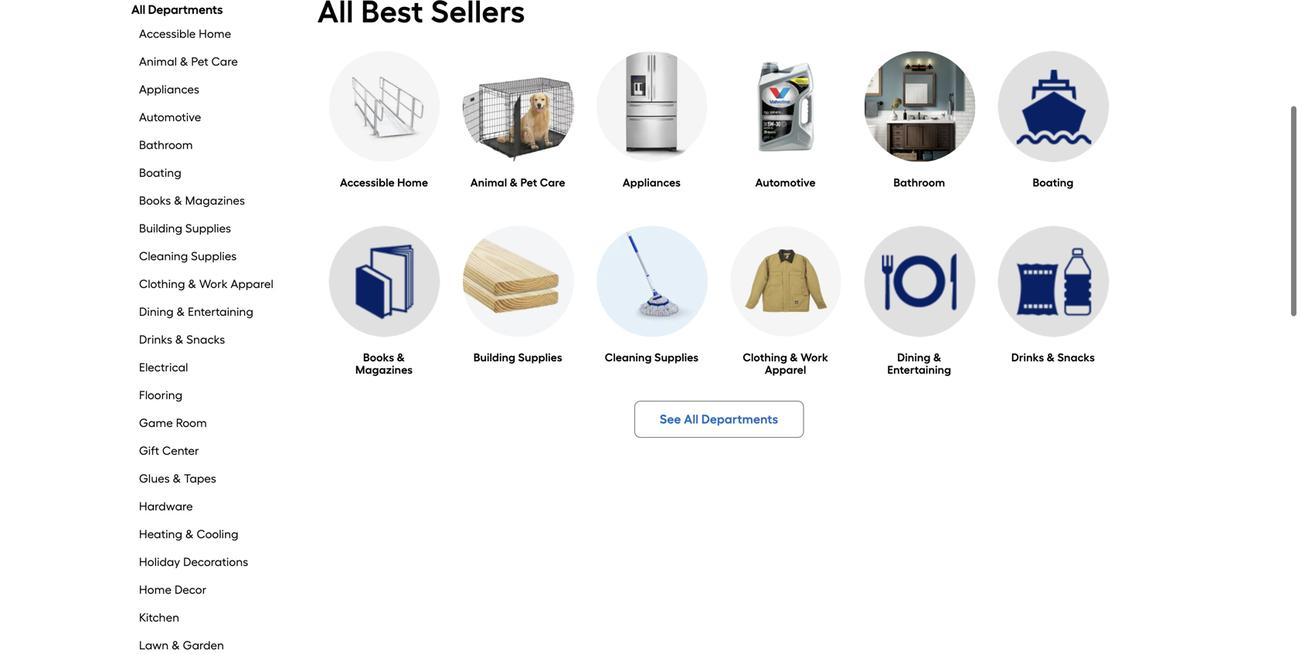 Task type: locate. For each thing, give the bounding box(es) containing it.
0 horizontal spatial appliances
[[139, 83, 200, 97]]

& down animal & pet care image
[[510, 176, 518, 189]]

animal & pet care image
[[463, 51, 574, 162]]

home for accessible home link to the right
[[398, 176, 428, 189]]

drinks & snacks
[[139, 333, 225, 347], [1012, 351, 1096, 365]]

clothing & work apparel image
[[731, 226, 842, 337]]

clothing & work apparel link
[[139, 278, 287, 295]]

room
[[176, 417, 207, 431]]

1 vertical spatial cleaning supplies
[[605, 351, 699, 365]]

0 vertical spatial animal
[[139, 55, 177, 69]]

& down all departments "link"
[[180, 55, 188, 69]]

departments inside button
[[702, 412, 779, 427]]

0 vertical spatial automotive
[[139, 111, 201, 124]]

1 horizontal spatial cleaning
[[605, 351, 652, 365]]

cleaning supplies link
[[139, 250, 287, 268], [597, 351, 708, 365]]

bathroom link up magazines
[[139, 138, 287, 156]]

pet down all departments "link"
[[191, 55, 209, 69]]

0 horizontal spatial animal & pet care
[[139, 55, 238, 69]]

0 horizontal spatial animal & pet care link
[[139, 55, 287, 73]]

1 horizontal spatial bathroom
[[894, 176, 946, 189]]

0 vertical spatial accessible home link
[[139, 27, 287, 45]]

animal & pet care down all departments "link"
[[139, 55, 238, 69]]

1 horizontal spatial boating link
[[999, 176, 1110, 189]]

books & magazines
[[139, 194, 245, 208]]

electrical
[[139, 361, 188, 375]]

1 horizontal spatial pet
[[521, 176, 538, 189]]

building supplies
[[139, 222, 231, 236], [474, 351, 563, 365]]

supplies for building supplies link to the bottom
[[518, 351, 563, 365]]

pet down animal & pet care image
[[521, 176, 538, 189]]

1 vertical spatial care
[[540, 176, 566, 189]]

building
[[139, 222, 183, 236], [474, 351, 516, 365]]

supplies for bottommost cleaning supplies link
[[655, 351, 699, 365]]

drinks & snacks down dining & entertaining
[[139, 333, 225, 347]]

drinks & snacks link down drinks & snacks image
[[999, 351, 1110, 365]]

gift
[[139, 445, 159, 458]]

supplies inside cleaning supplies link
[[191, 250, 237, 264]]

drinks & snacks link
[[139, 333, 287, 351], [999, 351, 1110, 365]]

0 vertical spatial departments
[[148, 2, 223, 17]]

drinks & snacks link up electrical link
[[139, 333, 287, 351]]

0 horizontal spatial boating
[[139, 166, 182, 180]]

kitchen
[[139, 612, 180, 625]]

0 vertical spatial accessible home
[[139, 27, 231, 41]]

1 vertical spatial home
[[398, 176, 428, 189]]

0 horizontal spatial cleaning supplies
[[139, 250, 237, 264]]

boating link up magazines
[[139, 166, 287, 184]]

0 horizontal spatial care
[[212, 55, 238, 69]]

1 horizontal spatial cleaning supplies
[[605, 351, 699, 365]]

animal & pet care down animal & pet care image
[[471, 176, 566, 189]]

automotive
[[139, 111, 201, 124], [756, 176, 816, 189]]

0 vertical spatial bathroom
[[139, 138, 193, 152]]

1 vertical spatial bathroom link
[[865, 176, 976, 189]]

1 vertical spatial automotive
[[756, 176, 816, 189]]

0 vertical spatial drinks & snacks
[[139, 333, 225, 347]]

building supplies down books & magazines
[[139, 222, 231, 236]]

cleaning supplies link up 'work'
[[139, 250, 287, 268]]

0 horizontal spatial cleaning
[[139, 250, 188, 264]]

1 vertical spatial snacks
[[1058, 351, 1096, 365]]

lawn & garden
[[139, 639, 224, 653]]

0 horizontal spatial drinks & snacks
[[139, 333, 225, 347]]

accessible home link down all departments "link"
[[139, 27, 287, 45]]

boating link
[[139, 166, 287, 184], [999, 176, 1110, 189]]

appliances link
[[139, 83, 287, 101], [597, 176, 708, 189]]

animal & pet care link down all departments "link"
[[139, 55, 287, 73]]

1 horizontal spatial boating
[[1033, 176, 1074, 189]]

drinks & snacks inside "link"
[[139, 333, 225, 347]]

1 vertical spatial drinks & snacks
[[1012, 351, 1096, 365]]

cleaning supplies image
[[597, 226, 708, 337]]

0 vertical spatial cleaning supplies
[[139, 250, 237, 264]]

home
[[199, 27, 231, 41], [398, 176, 428, 189], [139, 584, 172, 598]]

1 vertical spatial animal & pet care
[[471, 176, 566, 189]]

snacks
[[187, 333, 225, 347], [1058, 351, 1096, 365]]

1 horizontal spatial drinks
[[1012, 351, 1045, 365]]

snacks for drinks & snacks "link" to the right
[[1058, 351, 1096, 365]]

0 vertical spatial drinks
[[139, 333, 172, 347]]

&
[[180, 55, 188, 69], [510, 176, 518, 189], [174, 194, 182, 208], [188, 278, 196, 291], [177, 305, 185, 319], [175, 333, 184, 347], [1047, 351, 1055, 365], [173, 472, 181, 486], [186, 528, 194, 542], [172, 639, 180, 653]]

building supplies down building supplies image
[[474, 351, 563, 365]]

cleaning
[[139, 250, 188, 264], [605, 351, 652, 365]]

holiday decorations link
[[139, 556, 287, 574]]

1 vertical spatial building
[[474, 351, 516, 365]]

bathroom
[[139, 138, 193, 152], [894, 176, 946, 189]]

boating down boating image
[[1033, 176, 1074, 189]]

automotive image
[[731, 51, 842, 162]]

accessible home link down the accessible home image
[[329, 176, 440, 189]]

glues
[[139, 472, 170, 486]]

home for leftmost accessible home link
[[199, 27, 231, 41]]

apparel
[[231, 278, 274, 291]]

1 horizontal spatial bathroom link
[[865, 176, 976, 189]]

snacks inside "link"
[[187, 333, 225, 347]]

1 horizontal spatial drinks & snacks
[[1012, 351, 1096, 365]]

0 vertical spatial cleaning supplies link
[[139, 250, 287, 268]]

0 vertical spatial automotive link
[[139, 111, 287, 128]]

2 horizontal spatial home
[[398, 176, 428, 189]]

accessible home link
[[139, 27, 287, 45], [329, 176, 440, 189]]

supplies for the top cleaning supplies link
[[191, 250, 237, 264]]

1 horizontal spatial departments
[[702, 412, 779, 427]]

boating link down boating image
[[999, 176, 1110, 189]]

dining
[[139, 305, 174, 319]]

all inside button
[[684, 412, 699, 427]]

1 vertical spatial departments
[[702, 412, 779, 427]]

0 horizontal spatial accessible home
[[139, 27, 231, 41]]

1 horizontal spatial building supplies link
[[463, 351, 574, 365]]

1 vertical spatial automotive link
[[731, 176, 842, 189]]

accessible home down the accessible home image
[[340, 176, 428, 189]]

care
[[212, 55, 238, 69], [540, 176, 566, 189]]

bathroom link
[[139, 138, 287, 156], [865, 176, 976, 189]]

garden
[[183, 639, 224, 653]]

tapes
[[184, 472, 216, 486]]

decorations
[[183, 556, 248, 570]]

bathroom down bathroom image
[[894, 176, 946, 189]]

1 vertical spatial appliances link
[[597, 176, 708, 189]]

0 vertical spatial appliances
[[139, 83, 200, 97]]

drinks & snacks down drinks & snacks image
[[1012, 351, 1096, 365]]

work
[[199, 278, 228, 291]]

all
[[131, 2, 145, 17], [684, 412, 699, 427]]

1 horizontal spatial building
[[474, 351, 516, 365]]

0 horizontal spatial drinks
[[139, 333, 172, 347]]

0 vertical spatial building supplies
[[139, 222, 231, 236]]

building supplies link
[[139, 222, 287, 240], [463, 351, 574, 365]]

1 horizontal spatial care
[[540, 176, 566, 189]]

0 vertical spatial care
[[212, 55, 238, 69]]

boating image
[[999, 51, 1110, 162]]

1 horizontal spatial home
[[199, 27, 231, 41]]

supplies inside building supplies link
[[186, 222, 231, 236]]

0 horizontal spatial cleaning supplies link
[[139, 250, 287, 268]]

0 vertical spatial bathroom link
[[139, 138, 287, 156]]

appliances
[[139, 83, 200, 97], [623, 176, 681, 189]]

accessible
[[139, 27, 196, 41], [340, 176, 395, 189]]

accessible for accessible home link to the right
[[340, 176, 395, 189]]

cleaning supplies link up "see"
[[597, 351, 708, 365]]

0 horizontal spatial building
[[139, 222, 183, 236]]

0 vertical spatial cleaning
[[139, 250, 188, 264]]

animal & pet care
[[139, 55, 238, 69], [471, 176, 566, 189]]

automotive link
[[139, 111, 287, 128], [731, 176, 842, 189]]

1 horizontal spatial appliances link
[[597, 176, 708, 189]]

0 vertical spatial snacks
[[187, 333, 225, 347]]

1 horizontal spatial snacks
[[1058, 351, 1096, 365]]

dining & entertaining link
[[139, 305, 287, 323]]

cleaning supplies for bottommost cleaning supplies link
[[605, 351, 699, 365]]

departments
[[148, 2, 223, 17], [702, 412, 779, 427]]

1 horizontal spatial building supplies
[[474, 351, 563, 365]]

animal
[[139, 55, 177, 69], [471, 176, 507, 189]]

boating up the books
[[139, 166, 182, 180]]

& right glues
[[173, 472, 181, 486]]

cleaning supplies up clothing & work apparel
[[139, 250, 237, 264]]

accessible inside accessible home link
[[139, 27, 196, 41]]

1 vertical spatial animal
[[471, 176, 507, 189]]

0 vertical spatial appliances link
[[139, 83, 287, 101]]

cleaning supplies
[[139, 250, 237, 264], [605, 351, 699, 365]]

0 horizontal spatial animal
[[139, 55, 177, 69]]

1 horizontal spatial animal & pet care link
[[463, 176, 574, 189]]

0 vertical spatial building
[[139, 222, 183, 236]]

supplies
[[186, 222, 231, 236], [191, 250, 237, 264], [518, 351, 563, 365], [655, 351, 699, 365]]

drinks inside "link"
[[139, 333, 172, 347]]

1 vertical spatial accessible home link
[[329, 176, 440, 189]]

1 vertical spatial accessible
[[340, 176, 395, 189]]

0 vertical spatial home
[[199, 27, 231, 41]]

0 horizontal spatial accessible
[[139, 27, 196, 41]]

1 horizontal spatial animal
[[471, 176, 507, 189]]

drinks for left drinks & snacks "link"
[[139, 333, 172, 347]]

accessible home down all departments "link"
[[139, 27, 231, 41]]

building supplies link down building supplies image
[[463, 351, 574, 365]]

animal & pet care link
[[139, 55, 287, 73], [463, 176, 574, 189]]

1 vertical spatial drinks
[[1012, 351, 1045, 365]]

snacks for left drinks & snacks "link"
[[187, 333, 225, 347]]

1 vertical spatial cleaning supplies link
[[597, 351, 708, 365]]

heating & cooling
[[139, 528, 239, 542]]

0 vertical spatial accessible
[[139, 27, 196, 41]]

entertaining
[[188, 305, 254, 319]]

drinks
[[139, 333, 172, 347], [1012, 351, 1045, 365]]

drinks & snacks image
[[999, 226, 1110, 337]]

building supplies image
[[463, 226, 574, 337]]

0 horizontal spatial home
[[139, 584, 172, 598]]

holiday
[[139, 556, 180, 570]]

1 vertical spatial all
[[684, 412, 699, 427]]

game room link
[[139, 417, 287, 435]]

1 horizontal spatial automotive
[[756, 176, 816, 189]]

1 vertical spatial accessible home
[[340, 176, 428, 189]]

boating
[[139, 166, 182, 180], [1033, 176, 1074, 189]]

& right dining
[[177, 305, 185, 319]]

& right the books
[[174, 194, 182, 208]]

bathroom link down bathroom image
[[865, 176, 976, 189]]

animal & pet care link down animal & pet care image
[[463, 176, 574, 189]]

pet
[[191, 55, 209, 69], [521, 176, 538, 189]]

0 vertical spatial animal & pet care link
[[139, 55, 287, 73]]

accessible home
[[139, 27, 231, 41], [340, 176, 428, 189]]

flooring link
[[139, 389, 287, 407]]

building supplies link down books & magazines link at the top left of the page
[[139, 222, 287, 240]]

1 vertical spatial animal & pet care link
[[463, 176, 574, 189]]

1 horizontal spatial accessible
[[340, 176, 395, 189]]

cleaning supplies up "see"
[[605, 351, 699, 365]]

animal for bottom "animal & pet care" link
[[471, 176, 507, 189]]

0 horizontal spatial automotive
[[139, 111, 201, 124]]

clothing
[[139, 278, 185, 291]]

1 horizontal spatial cleaning supplies link
[[597, 351, 708, 365]]

drinks & snacks for drinks & snacks "link" to the right
[[1012, 351, 1096, 365]]

2 vertical spatial home
[[139, 584, 172, 598]]

bathroom up the books
[[139, 138, 193, 152]]



Task type: vqa. For each thing, say whether or not it's contained in the screenshot.
the top building
yes



Task type: describe. For each thing, give the bounding box(es) containing it.
heating
[[139, 528, 183, 542]]

drinks for drinks & snacks "link" to the right
[[1012, 351, 1045, 365]]

gift center
[[139, 445, 199, 458]]

hardware
[[139, 500, 193, 514]]

heating & cooling link
[[139, 528, 287, 546]]

1 horizontal spatial automotive link
[[731, 176, 842, 189]]

kitchen link
[[139, 612, 287, 629]]

see all departments button
[[635, 401, 804, 438]]

0 horizontal spatial automotive link
[[139, 111, 287, 128]]

cooling
[[197, 528, 239, 542]]

1 horizontal spatial animal & pet care
[[471, 176, 566, 189]]

flooring
[[139, 389, 183, 403]]

gift center link
[[139, 445, 287, 462]]

0 horizontal spatial accessible home link
[[139, 27, 287, 45]]

accessible home image
[[329, 51, 440, 162]]

lawn & garden link
[[139, 639, 287, 655]]

bathroom image
[[865, 51, 976, 162]]

1 vertical spatial building supplies link
[[463, 351, 574, 365]]

glues & tapes link
[[139, 472, 287, 490]]

cleaning supplies for the top cleaning supplies link
[[139, 250, 237, 264]]

all departments link
[[131, 2, 223, 17]]

glues & tapes
[[139, 472, 216, 486]]

0 horizontal spatial appliances link
[[139, 83, 287, 101]]

see
[[660, 412, 682, 427]]

hardware link
[[139, 500, 287, 518]]

game room
[[139, 417, 207, 431]]

holiday decorations
[[139, 556, 248, 570]]

all departments
[[131, 2, 223, 17]]

0 vertical spatial all
[[131, 2, 145, 17]]

0 horizontal spatial building supplies
[[139, 222, 231, 236]]

dining & entertaining image
[[865, 226, 976, 337]]

clothing & work apparel
[[139, 278, 274, 291]]

0 horizontal spatial pet
[[191, 55, 209, 69]]

1 horizontal spatial appliances
[[623, 176, 681, 189]]

game
[[139, 417, 173, 431]]

books
[[139, 194, 171, 208]]

0 horizontal spatial drinks & snacks link
[[139, 333, 287, 351]]

0 horizontal spatial boating link
[[139, 166, 287, 184]]

0 horizontal spatial departments
[[148, 2, 223, 17]]

0 horizontal spatial bathroom link
[[139, 138, 287, 156]]

0 horizontal spatial building supplies link
[[139, 222, 287, 240]]

magazines
[[185, 194, 245, 208]]

1 horizontal spatial accessible home
[[340, 176, 428, 189]]

1 vertical spatial bathroom
[[894, 176, 946, 189]]

electrical link
[[139, 361, 287, 379]]

lawn
[[139, 639, 169, 653]]

animal for the topmost "animal & pet care" link
[[139, 55, 177, 69]]

dining & entertaining
[[139, 305, 254, 319]]

supplies for building supplies link to the left
[[186, 222, 231, 236]]

see all departments
[[660, 412, 779, 427]]

& up electrical
[[175, 333, 184, 347]]

home decor
[[139, 584, 207, 598]]

& left 'work'
[[188, 278, 196, 291]]

drinks & snacks for left drinks & snacks "link"
[[139, 333, 225, 347]]

home decor link
[[139, 584, 287, 602]]

1 vertical spatial building supplies
[[474, 351, 563, 365]]

1 horizontal spatial accessible home link
[[329, 176, 440, 189]]

1 vertical spatial pet
[[521, 176, 538, 189]]

accessible for leftmost accessible home link
[[139, 27, 196, 41]]

books & magazines image
[[329, 226, 440, 337]]

appliances image
[[597, 51, 708, 162]]

& right lawn
[[172, 639, 180, 653]]

& left cooling
[[186, 528, 194, 542]]

decor
[[175, 584, 207, 598]]

0 horizontal spatial bathroom
[[139, 138, 193, 152]]

center
[[162, 445, 199, 458]]

1 horizontal spatial drinks & snacks link
[[999, 351, 1110, 365]]

books & magazines link
[[139, 194, 287, 212]]

& down drinks & snacks image
[[1047, 351, 1055, 365]]



